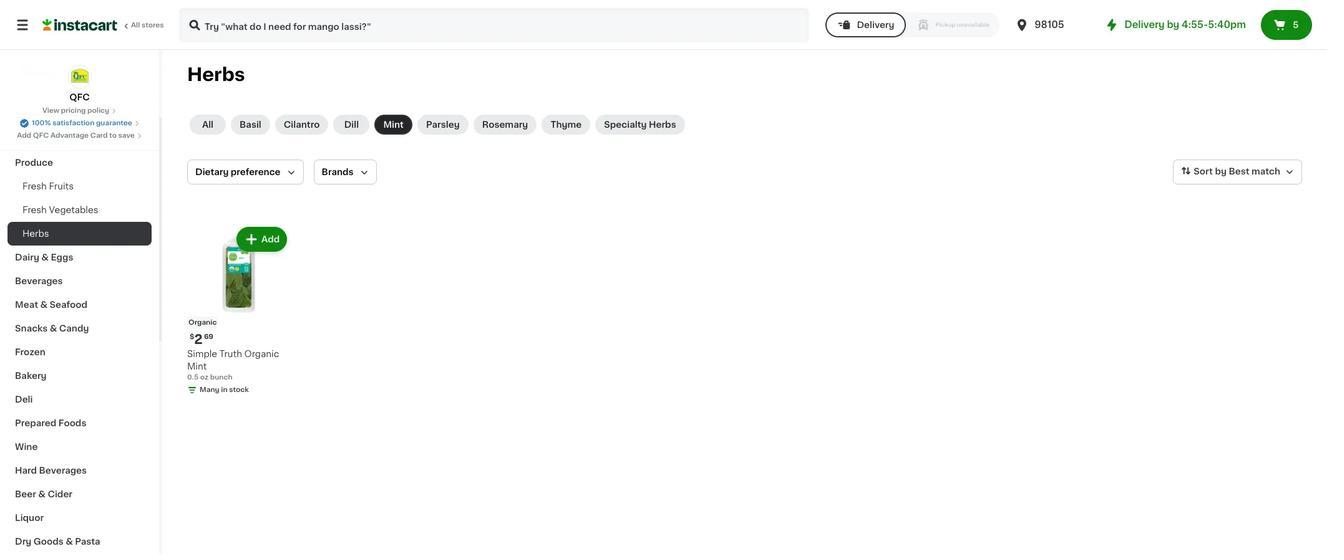 Task type: vqa. For each thing, say whether or not it's contained in the screenshot.
"Eggs"
yes



Task type: describe. For each thing, give the bounding box(es) containing it.
seafood
[[50, 301, 87, 310]]

to
[[109, 132, 117, 139]]

prepared foods
[[15, 419, 86, 428]]

fresh for fresh fruits
[[22, 182, 47, 191]]

pricing
[[61, 107, 86, 114]]

dill
[[344, 120, 359, 129]]

thyme
[[551, 120, 582, 129]]

specialty herbs
[[604, 120, 676, 129]]

0 vertical spatial herbs
[[187, 66, 245, 84]]

meat & seafood
[[15, 301, 87, 310]]

1 vertical spatial beverages
[[39, 467, 87, 476]]

goods
[[34, 538, 64, 547]]

card
[[90, 132, 108, 139]]

frozen
[[15, 348, 45, 357]]

bunch
[[210, 375, 233, 382]]

match
[[1252, 167, 1281, 176]]

0 vertical spatial mint
[[383, 120, 404, 129]]

satisfaction
[[53, 120, 94, 127]]

produce link
[[7, 151, 152, 175]]

dry goods & pasta
[[15, 538, 100, 547]]

fresh fruits link
[[7, 175, 152, 198]]

dairy & eggs
[[15, 253, 73, 262]]

dietary preference
[[195, 168, 281, 177]]

add qfc advantage card to save
[[17, 132, 135, 139]]

100%
[[32, 120, 51, 127]]

pasta
[[75, 538, 100, 547]]

fresh vegetables
[[22, 206, 98, 215]]

best match
[[1229, 167, 1281, 176]]

thyme link
[[542, 115, 591, 135]]

eggs
[[51, 253, 73, 262]]

& inside dry goods & pasta link
[[66, 538, 73, 547]]

& for snacks
[[50, 325, 57, 333]]

98105
[[1035, 20, 1065, 29]]

stock
[[229, 387, 249, 394]]

dietary preference button
[[187, 160, 304, 185]]

many in stock
[[200, 387, 249, 394]]

delivery for delivery
[[857, 21, 895, 29]]

all link
[[190, 115, 226, 135]]

save
[[118, 132, 135, 139]]

buy it again
[[35, 42, 88, 51]]

mint inside the simple truth organic mint 0.5 oz bunch
[[187, 363, 207, 372]]

100% satisfaction guarantee
[[32, 120, 132, 127]]

frozen link
[[7, 341, 152, 364]]

Best match Sort by field
[[1174, 160, 1303, 185]]

wine link
[[7, 436, 152, 459]]

0 horizontal spatial herbs
[[22, 230, 49, 238]]

stores
[[142, 22, 164, 29]]

snacks & candy
[[15, 325, 89, 333]]

add button
[[238, 228, 286, 251]]

0 vertical spatial organic
[[188, 320, 217, 327]]

advantage
[[51, 132, 89, 139]]

100% satisfaction guarantee button
[[19, 116, 140, 129]]

lists link
[[7, 59, 152, 84]]

2
[[194, 333, 203, 347]]

delivery by 4:55-5:40pm link
[[1105, 17, 1246, 32]]

parsley link
[[418, 115, 469, 135]]

simple truth organic mint 0.5 oz bunch
[[187, 350, 279, 382]]

specialty herbs link
[[596, 115, 685, 135]]

meat
[[15, 301, 38, 310]]

snacks & candy link
[[7, 317, 152, 341]]

in
[[221, 387, 228, 394]]

beer & cider
[[15, 491, 72, 499]]

brands
[[322, 168, 354, 177]]

buy it again link
[[7, 34, 152, 59]]

vegetables
[[49, 206, 98, 215]]

thanksgiving
[[15, 135, 75, 144]]

cider
[[48, 491, 72, 499]]

recipes link
[[7, 104, 152, 127]]

fresh vegetables link
[[7, 198, 152, 222]]

dry
[[15, 538, 31, 547]]

fresh for fresh vegetables
[[22, 206, 47, 215]]

delivery by 4:55-5:40pm
[[1125, 20, 1246, 29]]

bakery
[[15, 372, 47, 381]]

instacart logo image
[[42, 17, 117, 32]]

beer & cider link
[[7, 483, 152, 507]]



Task type: locate. For each thing, give the bounding box(es) containing it.
preference
[[231, 168, 281, 177]]

foods
[[58, 419, 86, 428]]

product group
[[187, 225, 290, 398]]

fresh down produce
[[22, 182, 47, 191]]

liquor link
[[7, 507, 152, 531]]

1 horizontal spatial by
[[1215, 167, 1227, 176]]

rosemary link
[[474, 115, 537, 135]]

beverages up cider
[[39, 467, 87, 476]]

0 horizontal spatial by
[[1167, 20, 1180, 29]]

& inside snacks & candy 'link'
[[50, 325, 57, 333]]

oz
[[200, 375, 208, 382]]

brands button
[[314, 160, 377, 185]]

hard
[[15, 467, 37, 476]]

&
[[41, 253, 49, 262], [40, 301, 48, 310], [50, 325, 57, 333], [38, 491, 46, 499], [66, 538, 73, 547]]

by left 4:55-
[[1167, 20, 1180, 29]]

herbs up "dairy & eggs"
[[22, 230, 49, 238]]

1 horizontal spatial qfc
[[69, 93, 90, 102]]

1 vertical spatial organic
[[244, 350, 279, 359]]

1 vertical spatial add
[[262, 235, 280, 244]]

1 horizontal spatial all
[[202, 120, 213, 129]]

& left pasta
[[66, 538, 73, 547]]

1 horizontal spatial organic
[[244, 350, 279, 359]]

delivery
[[1125, 20, 1165, 29], [857, 21, 895, 29]]

herbs inside "link"
[[649, 120, 676, 129]]

herbs up all link
[[187, 66, 245, 84]]

recipes
[[15, 111, 52, 120]]

service type group
[[826, 12, 1000, 37]]

fruits
[[49, 182, 74, 191]]

beer
[[15, 491, 36, 499]]

hard beverages link
[[7, 459, 152, 483]]

0 vertical spatial by
[[1167, 20, 1180, 29]]

& inside meat & seafood link
[[40, 301, 48, 310]]

0 horizontal spatial delivery
[[857, 21, 895, 29]]

sort by
[[1194, 167, 1227, 176]]

0 vertical spatial fresh
[[22, 182, 47, 191]]

herbs link
[[7, 222, 152, 246]]

0 horizontal spatial qfc
[[33, 132, 49, 139]]

2 horizontal spatial herbs
[[649, 120, 676, 129]]

& for beer
[[38, 491, 46, 499]]

all
[[131, 22, 140, 29], [202, 120, 213, 129]]

mint right the dill
[[383, 120, 404, 129]]

add qfc advantage card to save link
[[17, 131, 142, 141]]

& inside beer & cider link
[[38, 491, 46, 499]]

2 vertical spatial herbs
[[22, 230, 49, 238]]

cilantro
[[284, 120, 320, 129]]

& left eggs
[[41, 253, 49, 262]]

organic inside the simple truth organic mint 0.5 oz bunch
[[244, 350, 279, 359]]

dairy & eggs link
[[7, 246, 152, 270]]

4:55-
[[1182, 20, 1208, 29]]

& for dairy
[[41, 253, 49, 262]]

1 horizontal spatial delivery
[[1125, 20, 1165, 29]]

0.5
[[187, 375, 199, 382]]

hard beverages
[[15, 467, 87, 476]]

1 vertical spatial by
[[1215, 167, 1227, 176]]

1 vertical spatial mint
[[187, 363, 207, 372]]

all stores
[[131, 22, 164, 29]]

Search field
[[180, 9, 809, 41]]

organic right the truth
[[244, 350, 279, 359]]

5
[[1293, 21, 1299, 29]]

thanksgiving link
[[7, 127, 152, 151]]

qfc link
[[68, 65, 91, 104]]

1 vertical spatial all
[[202, 120, 213, 129]]

fresh down fresh fruits
[[22, 206, 47, 215]]

again
[[63, 42, 88, 51]]

0 horizontal spatial add
[[17, 132, 31, 139]]

& left candy
[[50, 325, 57, 333]]

by for sort
[[1215, 167, 1227, 176]]

delivery inside button
[[857, 21, 895, 29]]

1 vertical spatial herbs
[[649, 120, 676, 129]]

all stores link
[[42, 7, 165, 42]]

all for all stores
[[131, 22, 140, 29]]

0 horizontal spatial all
[[131, 22, 140, 29]]

0 vertical spatial all
[[131, 22, 140, 29]]

by inside field
[[1215, 167, 1227, 176]]

prepared
[[15, 419, 56, 428]]

basil link
[[231, 115, 270, 135]]

$
[[190, 334, 194, 341]]

add for add qfc advantage card to save
[[17, 132, 31, 139]]

add
[[17, 132, 31, 139], [262, 235, 280, 244]]

by right the sort
[[1215, 167, 1227, 176]]

all for all
[[202, 120, 213, 129]]

mint up 0.5
[[187, 363, 207, 372]]

prepared foods link
[[7, 412, 152, 436]]

98105 button
[[1015, 7, 1090, 42]]

view pricing policy link
[[42, 106, 117, 116]]

liquor
[[15, 514, 44, 523]]

guarantee
[[96, 120, 132, 127]]

dairy
[[15, 253, 39, 262]]

add for add
[[262, 235, 280, 244]]

69
[[204, 334, 213, 341]]

all left stores
[[131, 22, 140, 29]]

candy
[[59, 325, 89, 333]]

$ 2 69
[[190, 333, 213, 347]]

1 vertical spatial qfc
[[33, 132, 49, 139]]

by for delivery
[[1167, 20, 1180, 29]]

wine
[[15, 443, 38, 452]]

None search field
[[179, 7, 810, 42]]

1 vertical spatial fresh
[[22, 206, 47, 215]]

dry goods & pasta link
[[7, 531, 152, 554]]

dill link
[[334, 115, 370, 135]]

& right beer at the left bottom
[[38, 491, 46, 499]]

deli
[[15, 396, 33, 404]]

qfc logo image
[[68, 65, 91, 89]]

meat & seafood link
[[7, 293, 152, 317]]

fresh fruits
[[22, 182, 74, 191]]

deli link
[[7, 388, 152, 412]]

dietary
[[195, 168, 229, 177]]

best
[[1229, 167, 1250, 176]]

all left basil
[[202, 120, 213, 129]]

beverages link
[[7, 270, 152, 293]]

beverages down "dairy & eggs"
[[15, 277, 63, 286]]

qfc up view pricing policy link
[[69, 93, 90, 102]]

qfc inside 'link'
[[69, 93, 90, 102]]

& inside dairy & eggs link
[[41, 253, 49, 262]]

0 vertical spatial add
[[17, 132, 31, 139]]

herbs right specialty
[[649, 120, 676, 129]]

0 vertical spatial qfc
[[69, 93, 90, 102]]

lists
[[35, 67, 56, 76]]

1 horizontal spatial herbs
[[187, 66, 245, 84]]

qfc down 100%
[[33, 132, 49, 139]]

snacks
[[15, 325, 48, 333]]

organic up 69
[[188, 320, 217, 327]]

& for meat
[[40, 301, 48, 310]]

it
[[55, 42, 61, 51]]

view pricing policy
[[42, 107, 109, 114]]

policy
[[87, 107, 109, 114]]

1 horizontal spatial mint
[[383, 120, 404, 129]]

mint link
[[375, 115, 413, 135]]

basil
[[240, 120, 261, 129]]

1 horizontal spatial add
[[262, 235, 280, 244]]

add inside button
[[262, 235, 280, 244]]

1 fresh from the top
[[22, 182, 47, 191]]

delivery button
[[826, 12, 906, 37]]

0 horizontal spatial organic
[[188, 320, 217, 327]]

many
[[200, 387, 220, 394]]

0 horizontal spatial mint
[[187, 363, 207, 372]]

5 button
[[1261, 10, 1313, 40]]

2 fresh from the top
[[22, 206, 47, 215]]

0 vertical spatial beverages
[[15, 277, 63, 286]]

specialty
[[604, 120, 647, 129]]

delivery for delivery by 4:55-5:40pm
[[1125, 20, 1165, 29]]

& right meat
[[40, 301, 48, 310]]



